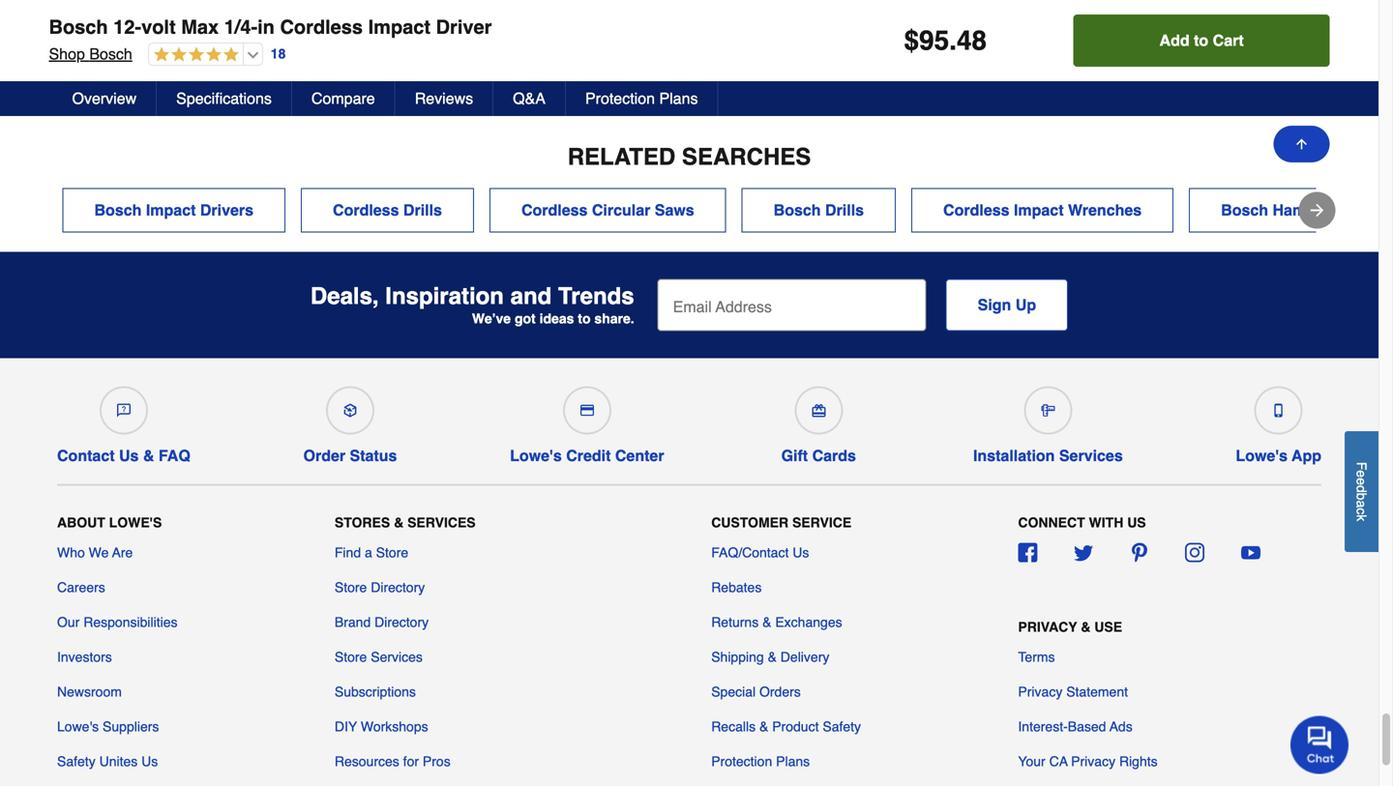 Task type: vqa. For each thing, say whether or not it's contained in the screenshot.


Task type: describe. For each thing, give the bounding box(es) containing it.
newsroom
[[57, 685, 122, 700]]

lowe's for lowe's suppliers
[[57, 720, 99, 735]]

compare button
[[292, 81, 395, 116]]

cart inside add to cart button
[[1213, 31, 1244, 49]]

newsroom link
[[57, 683, 122, 702]]

special
[[711, 685, 756, 700]]

safety unites us
[[57, 754, 158, 770]]

shipping
[[711, 650, 764, 665]]

compare
[[311, 90, 375, 107]]

cordless circular saws
[[522, 201, 694, 219]]

rights
[[1120, 754, 1158, 770]]

use
[[1095, 620, 1123, 635]]

shipping & delivery
[[711, 650, 830, 665]]

are
[[112, 545, 133, 561]]

2 e from the top
[[1354, 478, 1370, 486]]

exchanges
[[775, 615, 842, 631]]

cordless drills
[[333, 201, 442, 219]]

contact us & faq link
[[57, 379, 190, 466]]

diy workshops link
[[335, 718, 428, 737]]

privacy & use
[[1018, 620, 1123, 635]]

& for stores & services
[[394, 515, 404, 531]]

lowe's for lowe's app
[[1236, 447, 1288, 465]]

drills for cordless drills
[[403, 201, 442, 219]]

drivers
[[200, 201, 254, 219]]

ca
[[1050, 754, 1068, 770]]

order
[[303, 447, 346, 465]]

terms link
[[1018, 648, 1055, 667]]

ideas
[[540, 311, 574, 327]]

plans for protection plans button
[[659, 90, 698, 107]]

q&a
[[513, 90, 546, 107]]

find a store
[[335, 545, 408, 561]]

orders
[[760, 685, 801, 700]]

installation services link
[[973, 379, 1123, 466]]

interest-based ads link
[[1018, 718, 1133, 737]]

customer care image
[[117, 404, 131, 418]]

sign up button
[[946, 279, 1068, 332]]

twitter image
[[1074, 543, 1093, 563]]

& for shipping & delivery
[[768, 650, 777, 665]]

sign up
[[978, 296, 1036, 314]]

95
[[919, 25, 949, 56]]

48
[[957, 25, 987, 56]]

gift cards link
[[777, 379, 861, 466]]

special orders
[[711, 685, 801, 700]]

investors link
[[57, 648, 112, 667]]

overview button
[[53, 81, 157, 116]]

investors
[[57, 650, 112, 665]]

facebook image
[[1018, 543, 1038, 563]]

interest-
[[1018, 720, 1068, 735]]

Email Address email field
[[658, 279, 927, 332]]

bosch impact drivers link
[[62, 188, 285, 233]]

suppliers
[[103, 720, 159, 735]]

reviews
[[415, 90, 473, 107]]

your ca privacy rights
[[1018, 754, 1158, 770]]

1 horizontal spatial us
[[141, 754, 158, 770]]

customer
[[711, 515, 789, 531]]

& for recalls & product safety
[[760, 720, 769, 735]]

1 vertical spatial services
[[407, 515, 476, 531]]

faq/contact us
[[711, 545, 809, 561]]

& inside contact us & faq link
[[143, 447, 154, 465]]

lowe's suppliers
[[57, 720, 159, 735]]

inspiration
[[385, 283, 504, 310]]

impact for cordless impact wrenches
[[1014, 201, 1064, 219]]

2 vertical spatial privacy
[[1071, 754, 1116, 770]]

deals,
[[311, 283, 379, 310]]

careers link
[[57, 578, 105, 598]]

status
[[350, 447, 397, 465]]

drills inside 'link'
[[1339, 201, 1378, 219]]

resources for pros
[[335, 754, 451, 770]]

3 add to cart link from the left
[[925, 6, 1110, 49]]

c
[[1354, 508, 1370, 515]]

safety unites us link
[[57, 753, 158, 772]]

connect with us
[[1018, 515, 1146, 531]]

customer service
[[711, 515, 852, 531]]

subscriptions
[[335, 685, 416, 700]]

lowe's app link
[[1236, 379, 1322, 466]]

bosch for bosch drills
[[774, 201, 821, 219]]

0 horizontal spatial safety
[[57, 754, 96, 770]]

volt
[[141, 16, 176, 38]]

circular
[[592, 201, 651, 219]]

based
[[1068, 720, 1107, 735]]

unites
[[99, 754, 138, 770]]

instagram image
[[1186, 543, 1205, 563]]

lowe's up are
[[109, 515, 162, 531]]

our responsibilities link
[[57, 613, 178, 633]]

trends
[[558, 283, 634, 310]]

mobile image
[[1272, 404, 1286, 418]]

1 horizontal spatial impact
[[368, 16, 431, 38]]

we've
[[472, 311, 511, 327]]

resources
[[335, 754, 399, 770]]

find a store link
[[335, 543, 408, 563]]

pickup image
[[343, 404, 357, 418]]

bosch for bosch 12-volt max 1/4-in cordless impact driver
[[49, 16, 108, 38]]

lowe's credit center link
[[510, 379, 664, 466]]

add to cart inside button
[[1160, 31, 1244, 49]]

rebates
[[711, 580, 762, 596]]

2 add to cart link from the left
[[265, 6, 450, 49]]

f e e d b a c k button
[[1345, 431, 1379, 552]]

your ca privacy rights link
[[1018, 753, 1158, 772]]

cordless up '18'
[[280, 16, 363, 38]]

searches
[[682, 144, 811, 170]]

interest-based ads
[[1018, 720, 1133, 735]]

faq
[[159, 447, 190, 465]]

us for faq/contact
[[793, 545, 809, 561]]

cordless for cordless drills
[[333, 201, 399, 219]]

add to cart button
[[1074, 15, 1330, 67]]

add inside add to cart button
[[1160, 31, 1190, 49]]

4 add to cart link from the left
[[1145, 6, 1330, 49]]

in
[[258, 16, 275, 38]]

saws
[[655, 201, 694, 219]]

pinterest image
[[1130, 543, 1149, 563]]

& for privacy & use
[[1081, 620, 1091, 635]]

brand
[[335, 615, 371, 631]]

center
[[615, 447, 664, 465]]

gift cards
[[781, 447, 856, 465]]

cordless for cordless circular saws
[[522, 201, 588, 219]]

related searches
[[568, 144, 811, 170]]

impact for bosch impact drivers
[[146, 201, 196, 219]]



Task type: locate. For each thing, give the bounding box(es) containing it.
2 vertical spatial us
[[141, 754, 158, 770]]

0 vertical spatial a
[[1354, 501, 1370, 508]]

privacy up interest-
[[1018, 685, 1063, 700]]

lowe's app
[[1236, 447, 1322, 465]]

us right the 'unites'
[[141, 754, 158, 770]]

0 vertical spatial plans
[[659, 90, 698, 107]]

pros
[[423, 754, 451, 770]]

store for services
[[335, 650, 367, 665]]

1 vertical spatial a
[[365, 545, 372, 561]]

2 horizontal spatial us
[[793, 545, 809, 561]]

subscriptions link
[[335, 683, 416, 702]]

plans down product
[[776, 754, 810, 770]]

impact left "driver"
[[368, 16, 431, 38]]

0 vertical spatial store
[[376, 545, 408, 561]]

store up brand
[[335, 580, 367, 596]]

.
[[949, 25, 957, 56]]

0 horizontal spatial plans
[[659, 90, 698, 107]]

1 vertical spatial privacy
[[1018, 685, 1063, 700]]

bosch for bosch impact drivers
[[94, 201, 142, 219]]

1 e from the top
[[1354, 470, 1370, 478]]

us down customer service
[[793, 545, 809, 561]]

a right find
[[365, 545, 372, 561]]

we
[[89, 545, 109, 561]]

bosch drills
[[774, 201, 864, 219]]

drills
[[403, 201, 442, 219], [825, 201, 864, 219], [1339, 201, 1378, 219]]

0 vertical spatial directory
[[371, 580, 425, 596]]

services for store services
[[371, 650, 423, 665]]

gift card image
[[812, 404, 826, 418]]

protection for protection plans button
[[585, 90, 655, 107]]

d
[[1354, 486, 1370, 493]]

& left use
[[1081, 620, 1091, 635]]

to inside "deals, inspiration and trends we've got ideas to share."
[[578, 311, 591, 327]]

directory up brand directory link on the bottom left of the page
[[371, 580, 425, 596]]

0 horizontal spatial impact
[[146, 201, 196, 219]]

hammer
[[1273, 201, 1335, 219]]

us
[[119, 447, 139, 465], [793, 545, 809, 561], [141, 754, 158, 770]]

privacy up terms link at the right bottom
[[1018, 620, 1078, 635]]

your
[[1018, 754, 1046, 770]]

privacy
[[1018, 620, 1078, 635], [1018, 685, 1063, 700], [1071, 754, 1116, 770]]

add
[[101, 20, 127, 37], [321, 20, 347, 37], [981, 20, 1007, 37], [1201, 20, 1227, 37], [1160, 31, 1190, 49]]

services down brand directory link on the bottom left of the page
[[371, 650, 423, 665]]

b
[[1354, 493, 1370, 501]]

protection inside button
[[585, 90, 655, 107]]

1 vertical spatial protection plans
[[711, 754, 810, 770]]

services inside installation services link
[[1059, 447, 1123, 465]]

faq/contact us link
[[711, 543, 809, 563]]

cordless drills link
[[301, 188, 474, 233]]

gift
[[781, 447, 808, 465]]

protection up "related"
[[585, 90, 655, 107]]

privacy for privacy & use
[[1018, 620, 1078, 635]]

$
[[904, 25, 919, 56]]

1 vertical spatial store
[[335, 580, 367, 596]]

store for directory
[[335, 580, 367, 596]]

max
[[181, 16, 219, 38]]

1 vertical spatial protection
[[711, 754, 772, 770]]

bosch inside bosch drills 'link'
[[774, 201, 821, 219]]

specifications button
[[157, 81, 292, 116]]

a inside button
[[1354, 501, 1370, 508]]

& right recalls
[[760, 720, 769, 735]]

lowe's down newsroom link
[[57, 720, 99, 735]]

arrow up image
[[1294, 136, 1310, 152]]

f e e d b a c k
[[1354, 462, 1370, 522]]

specifications
[[176, 90, 272, 107]]

youtube image
[[1241, 543, 1261, 563]]

plans inside protection plans link
[[776, 754, 810, 770]]

privacy right the ca
[[1071, 754, 1116, 770]]

to inside button
[[1194, 31, 1209, 49]]

cards
[[812, 447, 856, 465]]

cordless up sign
[[944, 201, 1010, 219]]

store services
[[335, 650, 423, 665]]

bosch hammer drills link
[[1189, 188, 1393, 233]]

drills inside 'link'
[[825, 201, 864, 219]]

0 horizontal spatial a
[[365, 545, 372, 561]]

service
[[792, 515, 852, 531]]

bosch for bosch hammer drills
[[1221, 201, 1269, 219]]

safety left the 'unites'
[[57, 754, 96, 770]]

drills for bosch drills
[[825, 201, 864, 219]]

e up b
[[1354, 478, 1370, 486]]

sign
[[978, 296, 1012, 314]]

bosch 12-volt max 1/4-in cordless impact driver
[[49, 16, 492, 38]]

privacy statement
[[1018, 685, 1128, 700]]

plans up related searches on the top
[[659, 90, 698, 107]]

2 drills from the left
[[825, 201, 864, 219]]

store down brand
[[335, 650, 367, 665]]

cordless for cordless impact wrenches
[[944, 201, 1010, 219]]

bosch impact drivers
[[94, 201, 254, 219]]

2 vertical spatial store
[[335, 650, 367, 665]]

lowe's for lowe's credit center
[[510, 447, 562, 465]]

arrow right image
[[1308, 201, 1327, 220]]

services inside store services link
[[371, 650, 423, 665]]

store down stores & services
[[376, 545, 408, 561]]

directory down 'store directory'
[[375, 615, 429, 631]]

safety
[[823, 720, 861, 735], [57, 754, 96, 770]]

bosch hammer drills
[[1221, 201, 1378, 219]]

1 vertical spatial safety
[[57, 754, 96, 770]]

cordless left circular
[[522, 201, 588, 219]]

1 horizontal spatial plans
[[776, 754, 810, 770]]

1 vertical spatial directory
[[375, 615, 429, 631]]

cordless up deals, at left top
[[333, 201, 399, 219]]

our responsibilities
[[57, 615, 178, 631]]

protection plans for protection plans button
[[585, 90, 698, 107]]

& left faq
[[143, 447, 154, 465]]

terms
[[1018, 650, 1055, 665]]

0 horizontal spatial protection plans
[[585, 90, 698, 107]]

0 horizontal spatial us
[[119, 447, 139, 465]]

0 vertical spatial services
[[1059, 447, 1123, 465]]

0 horizontal spatial protection
[[585, 90, 655, 107]]

wrenches
[[1068, 201, 1142, 219]]

& inside shipping & delivery link
[[768, 650, 777, 665]]

app
[[1292, 447, 1322, 465]]

2 vertical spatial services
[[371, 650, 423, 665]]

cart
[[145, 20, 174, 37], [365, 20, 394, 37], [1025, 20, 1054, 37], [1245, 20, 1274, 37], [1213, 31, 1244, 49]]

1 drills from the left
[[403, 201, 442, 219]]

lowe's suppliers link
[[57, 718, 159, 737]]

2 horizontal spatial impact
[[1014, 201, 1064, 219]]

plans
[[659, 90, 698, 107], [776, 754, 810, 770]]

0 vertical spatial safety
[[823, 720, 861, 735]]

add to cart link
[[45, 6, 230, 49], [265, 6, 450, 49], [925, 6, 1110, 49], [1145, 6, 1330, 49]]

add to cart
[[101, 20, 174, 37], [321, 20, 394, 37], [981, 20, 1054, 37], [1201, 20, 1274, 37], [1160, 31, 1244, 49]]

protection plans down recalls & product safety link
[[711, 754, 810, 770]]

4.8 stars image
[[149, 46, 239, 64]]

1 horizontal spatial protection plans
[[711, 754, 810, 770]]

& left delivery
[[768, 650, 777, 665]]

& right returns
[[763, 615, 772, 631]]

bosch inside bosch impact drivers link
[[94, 201, 142, 219]]

responsibilities
[[83, 615, 178, 631]]

0 vertical spatial us
[[119, 447, 139, 465]]

bosch inside bosch hammer drills 'link'
[[1221, 201, 1269, 219]]

credit card image
[[580, 404, 594, 418]]

0 vertical spatial privacy
[[1018, 620, 1078, 635]]

&
[[143, 447, 154, 465], [394, 515, 404, 531], [763, 615, 772, 631], [1081, 620, 1091, 635], [768, 650, 777, 665], [760, 720, 769, 735]]

recalls & product safety link
[[711, 718, 861, 737]]

e up the d
[[1354, 470, 1370, 478]]

1 vertical spatial plans
[[776, 754, 810, 770]]

1 horizontal spatial protection
[[711, 754, 772, 770]]

0 vertical spatial protection plans
[[585, 90, 698, 107]]

protection plans up "related"
[[585, 90, 698, 107]]

overview
[[72, 90, 137, 107]]

a
[[1354, 501, 1370, 508], [365, 545, 372, 561]]

got
[[515, 311, 536, 327]]

store directory
[[335, 580, 425, 596]]

us
[[1128, 515, 1146, 531]]

1 horizontal spatial drills
[[825, 201, 864, 219]]

0 vertical spatial protection
[[585, 90, 655, 107]]

order status
[[303, 447, 397, 465]]

our
[[57, 615, 80, 631]]

1/4-
[[224, 16, 258, 38]]

bosch drills link
[[742, 188, 896, 233]]

about lowe's
[[57, 515, 162, 531]]

1 horizontal spatial a
[[1354, 501, 1370, 508]]

0 horizontal spatial drills
[[403, 201, 442, 219]]

impact left 'wrenches'
[[1014, 201, 1064, 219]]

chat invite button image
[[1291, 716, 1350, 775]]

impact left drivers
[[146, 201, 196, 219]]

careers
[[57, 580, 105, 596]]

about
[[57, 515, 105, 531]]

safety right product
[[823, 720, 861, 735]]

& inside recalls & product safety link
[[760, 720, 769, 735]]

directory for brand directory
[[375, 615, 429, 631]]

contact
[[57, 447, 115, 465]]

cordless impact wrenches link
[[912, 188, 1174, 233]]

plans inside protection plans button
[[659, 90, 698, 107]]

returns
[[711, 615, 759, 631]]

ads
[[1110, 720, 1133, 735]]

diy
[[335, 720, 357, 735]]

3 drills from the left
[[1339, 201, 1378, 219]]

& for returns & exchanges
[[763, 615, 772, 631]]

related
[[568, 144, 676, 170]]

plans for protection plans link
[[776, 754, 810, 770]]

who we are link
[[57, 543, 133, 563]]

& inside returns & exchanges link
[[763, 615, 772, 631]]

protection plans link
[[711, 753, 810, 772]]

privacy for privacy statement
[[1018, 685, 1063, 700]]

1 vertical spatial us
[[793, 545, 809, 561]]

& right stores
[[394, 515, 404, 531]]

f
[[1354, 462, 1370, 470]]

bosch
[[49, 16, 108, 38], [89, 45, 132, 63], [94, 201, 142, 219], [774, 201, 821, 219], [1221, 201, 1269, 219]]

1 add to cart link from the left
[[45, 6, 230, 49]]

protection for protection plans link
[[711, 754, 772, 770]]

who
[[57, 545, 85, 561]]

and
[[511, 283, 552, 310]]

protection plans button
[[566, 81, 718, 116]]

services up connect with us
[[1059, 447, 1123, 465]]

brand directory
[[335, 615, 429, 631]]

recalls
[[711, 720, 756, 735]]

q&a button
[[494, 81, 566, 116]]

dimensions image
[[1042, 404, 1055, 418]]

1 horizontal spatial safety
[[823, 720, 861, 735]]

protection plans inside protection plans button
[[585, 90, 698, 107]]

2 horizontal spatial drills
[[1339, 201, 1378, 219]]

us right contact
[[119, 447, 139, 465]]

k
[[1354, 515, 1370, 522]]

services up find a store link
[[407, 515, 476, 531]]

lowe's left "credit"
[[510, 447, 562, 465]]

protection down recalls
[[711, 754, 772, 770]]

a up k
[[1354, 501, 1370, 508]]

services for installation services
[[1059, 447, 1123, 465]]

lowe's left "app"
[[1236, 447, 1288, 465]]

directory for store directory
[[371, 580, 425, 596]]

special orders link
[[711, 683, 801, 702]]

protection plans for protection plans link
[[711, 754, 810, 770]]

us for contact
[[119, 447, 139, 465]]

12-
[[113, 16, 141, 38]]

product
[[772, 720, 819, 735]]

sign up form
[[658, 279, 1068, 332]]

e
[[1354, 470, 1370, 478], [1354, 478, 1370, 486]]



